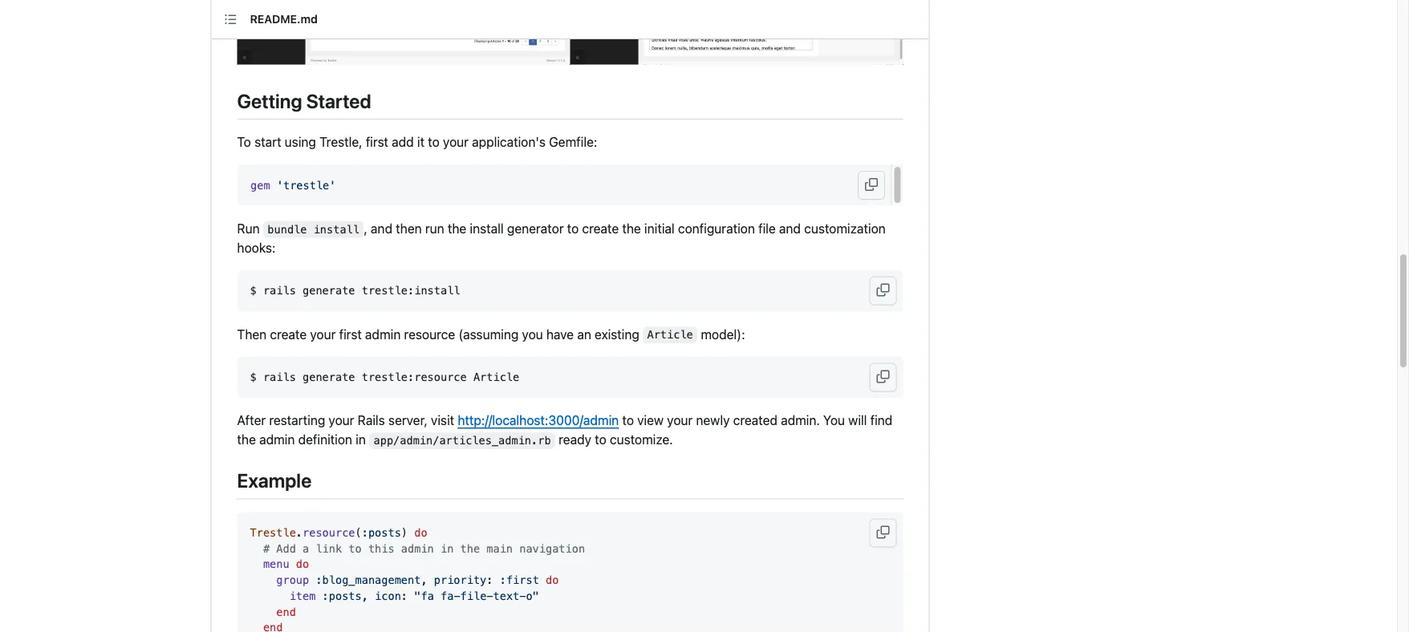 Task type: locate. For each thing, give the bounding box(es) containing it.
your inside to view your newly created admin. you will find the admin definition in
[[667, 413, 693, 428]]

it
[[417, 134, 425, 150]]

the down after
[[237, 432, 256, 447]]

to right it
[[428, 134, 440, 150]]

readme.md
[[250, 12, 318, 26]]

first
[[366, 134, 388, 150], [339, 326, 362, 342]]

'trestle'
[[276, 179, 335, 191]]

0 horizontal spatial resource
[[303, 527, 355, 539]]

do right )
[[414, 527, 427, 539]]

1 vertical spatial rails
[[263, 371, 296, 383]]

0 horizontal spatial in
[[356, 432, 366, 447]]

create left initial
[[582, 221, 619, 236]]

then
[[396, 221, 422, 236]]

2 generate from the top
[[303, 371, 355, 383]]

your right view
[[667, 413, 693, 428]]

admin up the $ rails generate trestle:resource article
[[365, 326, 401, 342]]

0 vertical spatial rails
[[263, 285, 296, 297]]

0 horizontal spatial create
[[270, 326, 307, 342]]

"fa fa-file-text-o" end
[[276, 590, 539, 618]]

rails down hooks:
[[263, 285, 296, 297]]

2 vertical spatial copy image
[[877, 526, 890, 539]]

a
[[303, 542, 309, 555]]

1 generate from the top
[[303, 285, 355, 297]]

to down (
[[349, 542, 362, 555]]

install inside run bundle install
[[313, 223, 359, 236]]

0 vertical spatial admin
[[365, 326, 401, 342]]

to
[[428, 134, 440, 150], [567, 221, 579, 236], [622, 413, 634, 428], [595, 432, 606, 447], [349, 542, 362, 555]]

, down :blog_management
[[362, 590, 368, 602]]

configuration
[[678, 221, 755, 236]]

:first
[[500, 574, 539, 587]]

icon
[[375, 590, 401, 602]]

1 vertical spatial :posts
[[322, 590, 362, 602]]

do
[[414, 527, 427, 539], [296, 558, 309, 571], [546, 574, 559, 587]]

0 vertical spatial $
[[250, 285, 257, 297]]

resource inside trestle . resource ( :posts ) do # add a link to this admin in the main navigation menu do group :blog_management , priority
[[303, 527, 355, 539]]

your for to view your newly created admin. you will find the admin definition in
[[667, 413, 693, 428]]

1 $ from the top
[[250, 285, 257, 297]]

2 horizontal spatial do
[[546, 574, 559, 587]]

1 vertical spatial admin
[[259, 432, 295, 447]]

gemfile:
[[549, 134, 597, 150]]

copy image for 'trestle'
[[865, 178, 878, 191]]

article down then create your first admin resource (assuming you have an existing article model):
[[473, 371, 519, 383]]

your up "definition"
[[329, 413, 354, 428]]

, up "fa
[[421, 574, 427, 587]]

0 horizontal spatial first
[[339, 326, 362, 342]]

$ rails generate trestle:resource article
[[250, 371, 519, 383]]

resource up link
[[303, 527, 355, 539]]

#
[[263, 542, 270, 555]]

then
[[237, 326, 267, 342]]

item
[[289, 590, 316, 602]]

trestle
[[250, 527, 296, 539]]

1 horizontal spatial first
[[366, 134, 388, 150]]

in
[[356, 432, 366, 447], [441, 542, 454, 555]]

to left view
[[622, 413, 634, 428]]

1 horizontal spatial do
[[414, 527, 427, 539]]

admin.
[[781, 413, 820, 428]]

fa-
[[441, 590, 460, 602]]

0 vertical spatial :posts
[[362, 527, 401, 539]]

0 horizontal spatial article
[[473, 371, 519, 383]]

find
[[870, 413, 893, 428]]

1 horizontal spatial resource
[[404, 326, 455, 342]]

rails for $ rails generate trestle:resource article
[[263, 371, 296, 383]]

article inside then create your first admin resource (assuming you have an existing article model):
[[647, 329, 693, 341]]

do down a
[[296, 558, 309, 571]]

trestle,
[[319, 134, 362, 150]]

to view your newly created admin. you will find the admin definition in
[[237, 413, 893, 447]]

,
[[364, 221, 367, 236], [421, 574, 427, 587], [362, 590, 368, 602]]

1 vertical spatial in
[[441, 542, 454, 555]]

1 vertical spatial do
[[296, 558, 309, 571]]

admin down restarting
[[259, 432, 295, 447]]

in inside trestle . resource ( :posts ) do # add a link to this admin in the main navigation menu do group :blog_management , priority
[[441, 542, 454, 555]]

1 horizontal spatial create
[[582, 221, 619, 236]]

2 vertical spatial do
[[546, 574, 559, 587]]

run
[[425, 221, 444, 236]]

admin inside to view your newly created admin. you will find the admin definition in
[[259, 432, 295, 447]]

:posts inside trestle . resource ( :posts ) do # add a link to this admin in the main navigation menu do group :blog_management , priority
[[362, 527, 401, 539]]

resource up trestle:resource
[[404, 326, 455, 342]]

1 horizontal spatial install
[[470, 221, 504, 236]]

install inside , and then run the install generator to create the initial configuration file and customization hooks:
[[470, 221, 504, 236]]

generate for trestle:resource
[[303, 371, 355, 383]]

1 vertical spatial first
[[339, 326, 362, 342]]

2 rails from the top
[[263, 371, 296, 383]]

rails
[[263, 285, 296, 297], [263, 371, 296, 383]]

install right 'bundle'
[[313, 223, 359, 236]]

rails up restarting
[[263, 371, 296, 383]]

file
[[758, 221, 776, 236]]

the inside to view your newly created admin. you will find the admin definition in
[[237, 432, 256, 447]]

view
[[637, 413, 664, 428]]

0 vertical spatial copy image
[[865, 178, 878, 191]]

$ down 'then'
[[250, 371, 257, 383]]

, left then
[[364, 221, 367, 236]]

, inside ':first do item :posts , icon'
[[362, 590, 368, 602]]

in up priority
[[441, 542, 454, 555]]

application's
[[472, 134, 546, 150]]

article
[[647, 329, 693, 341], [473, 371, 519, 383]]

0 vertical spatial create
[[582, 221, 619, 236]]

:posts down :blog_management
[[322, 590, 362, 602]]

0 vertical spatial in
[[356, 432, 366, 447]]

to inside to view your newly created admin. you will find the admin definition in
[[622, 413, 634, 428]]

admin down )
[[401, 542, 434, 555]]

first down the $ rails generate trestle:install
[[339, 326, 362, 342]]

1 vertical spatial copy image
[[877, 370, 890, 383]]

1 vertical spatial ,
[[421, 574, 427, 587]]

trestle:install
[[362, 285, 460, 297]]

gem
[[250, 179, 270, 191]]

1 horizontal spatial and
[[779, 221, 801, 236]]

run
[[237, 221, 260, 236]]

bundle
[[267, 223, 307, 236]]

article left model):
[[647, 329, 693, 341]]

:posts up this
[[362, 527, 401, 539]]

o"
[[526, 590, 539, 602]]

0 vertical spatial generate
[[303, 285, 355, 297]]

file-
[[460, 590, 493, 602]]

and right file
[[779, 221, 801, 236]]

1 horizontal spatial in
[[441, 542, 454, 555]]

your
[[443, 134, 469, 150], [310, 326, 336, 342], [329, 413, 354, 428], [667, 413, 693, 428]]

to start using trestle, first add it to your application's gemfile:
[[237, 134, 597, 150]]

the left main
[[460, 542, 480, 555]]

, inside trestle . resource ( :posts ) do # add a link to this admin in the main navigation menu do group :blog_management , priority
[[421, 574, 427, 587]]

do down navigation
[[546, 574, 559, 587]]

$ for $ rails generate trestle:resource article
[[250, 371, 257, 383]]

you
[[823, 413, 845, 428]]

0 horizontal spatial install
[[313, 223, 359, 236]]

definition
[[298, 432, 352, 447]]

gem 'trestle'
[[250, 179, 335, 191]]

to right generator
[[567, 221, 579, 236]]

the inside trestle . resource ( :posts ) do # add a link to this admin in the main navigation menu do group :blog_management , priority
[[460, 542, 480, 555]]

1 vertical spatial resource
[[303, 527, 355, 539]]

1 vertical spatial article
[[473, 371, 519, 383]]

1 horizontal spatial article
[[647, 329, 693, 341]]

add
[[276, 542, 296, 555]]

generate
[[303, 285, 355, 297], [303, 371, 355, 383]]

your for after restarting your rails server, visit http://localhost:3000/admin
[[329, 413, 354, 428]]

your down the $ rails generate trestle:install
[[310, 326, 336, 342]]

1 vertical spatial generate
[[303, 371, 355, 383]]

generator
[[507, 221, 564, 236]]

copy image
[[865, 178, 878, 191], [877, 370, 890, 383], [877, 526, 890, 539]]

1 rails from the top
[[263, 285, 296, 297]]

in inside to view your newly created admin. you will find the admin definition in
[[356, 432, 366, 447]]

copy image
[[877, 284, 890, 297]]

0 horizontal spatial and
[[371, 221, 392, 236]]

1 vertical spatial create
[[270, 326, 307, 342]]

first left add
[[366, 134, 388, 150]]

generate down run bundle install
[[303, 285, 355, 297]]

generate up restarting
[[303, 371, 355, 383]]

create
[[582, 221, 619, 236], [270, 326, 307, 342]]

newly
[[696, 413, 730, 428]]

copy image for .
[[877, 526, 890, 539]]

0 vertical spatial do
[[414, 527, 427, 539]]

in down rails
[[356, 432, 366, 447]]

2 $ from the top
[[250, 371, 257, 383]]

and left then
[[371, 221, 392, 236]]

resource
[[404, 326, 455, 342], [303, 527, 355, 539]]

admin
[[365, 326, 401, 342], [259, 432, 295, 447], [401, 542, 434, 555]]

0 vertical spatial ,
[[364, 221, 367, 236]]

1 vertical spatial $
[[250, 371, 257, 383]]

2 vertical spatial admin
[[401, 542, 434, 555]]

install
[[470, 221, 504, 236], [313, 223, 359, 236]]

getting started
[[237, 90, 371, 112]]

0 vertical spatial article
[[647, 329, 693, 341]]

getting
[[237, 90, 302, 112]]

0 vertical spatial first
[[366, 134, 388, 150]]

create right 'then'
[[270, 326, 307, 342]]

2 vertical spatial ,
[[362, 590, 368, 602]]

and
[[371, 221, 392, 236], [779, 221, 801, 236]]

create inside , and then run the install generator to create the initial configuration file and customization hooks:
[[582, 221, 619, 236]]

$ down hooks:
[[250, 285, 257, 297]]

app/admin/articles_admin.rb ready to customize.
[[374, 432, 673, 447]]

admin inside trestle . resource ( :posts ) do # add a link to this admin in the main navigation menu do group :blog_management , priority
[[401, 542, 434, 555]]

install left generator
[[470, 221, 504, 236]]

the
[[448, 221, 467, 236], [622, 221, 641, 236], [237, 432, 256, 447], [460, 542, 480, 555]]



Task type: vqa. For each thing, say whether or not it's contained in the screenshot.
joeyjoejoejr
no



Task type: describe. For each thing, give the bounding box(es) containing it.
add
[[392, 134, 414, 150]]

readme.md link
[[250, 12, 318, 26]]

run bundle install
[[237, 221, 359, 236]]

model):
[[701, 326, 745, 342]]

$ for $ rails generate trestle:install
[[250, 285, 257, 297]]

you
[[522, 326, 543, 342]]

will
[[848, 413, 867, 428]]

start
[[254, 134, 281, 150]]

have
[[546, 326, 574, 342]]

ready
[[559, 432, 591, 447]]

after restarting your rails server, visit http://localhost:3000/admin
[[237, 413, 619, 428]]

your right it
[[443, 134, 469, 150]]

trestle . resource ( :posts ) do # add a link to this admin in the main navigation menu do group :blog_management , priority
[[250, 527, 585, 587]]

to inside trestle . resource ( :posts ) do # add a link to this admin in the main navigation menu do group :blog_management , priority
[[349, 542, 362, 555]]

an
[[577, 326, 591, 342]]

0 horizontal spatial do
[[296, 558, 309, 571]]

this
[[368, 542, 395, 555]]

$ rails generate trestle:install
[[250, 285, 460, 297]]

visit
[[431, 413, 454, 428]]

rails for $ rails generate trestle:install
[[263, 285, 296, 297]]

text-
[[493, 590, 526, 602]]

http://localhost:3000/admin
[[458, 413, 619, 428]]

, inside , and then run the install generator to create the initial configuration file and customization hooks:
[[364, 221, 367, 236]]

2 and from the left
[[779, 221, 801, 236]]

(
[[355, 527, 362, 539]]

link
[[316, 542, 342, 555]]

hooks:
[[237, 240, 276, 255]]

menu
[[263, 558, 289, 571]]

(assuming
[[458, 326, 519, 342]]

to
[[237, 134, 251, 150]]

existing
[[595, 326, 639, 342]]

:posts inside ':first do item :posts , icon'
[[322, 590, 362, 602]]

using
[[285, 134, 316, 150]]

your for then create your first admin resource (assuming you have an existing article model):
[[310, 326, 336, 342]]

end
[[276, 606, 296, 618]]

customize.
[[610, 432, 673, 447]]

"fa
[[414, 590, 434, 602]]

customization
[[804, 221, 886, 236]]

trestle:resource
[[362, 371, 467, 383]]

example
[[237, 470, 312, 492]]

to right ready
[[595, 432, 606, 447]]

main
[[487, 542, 513, 555]]

started
[[306, 90, 371, 112]]

0 vertical spatial resource
[[404, 326, 455, 342]]

rails
[[358, 413, 385, 428]]

:blog_management
[[316, 574, 421, 587]]

the right run on the left
[[448, 221, 467, 236]]

, and then run the install generator to create the initial configuration file and customization hooks:
[[237, 221, 886, 255]]

to inside , and then run the install generator to create the initial configuration file and customization hooks:
[[567, 221, 579, 236]]

:first do item :posts , icon
[[289, 574, 559, 602]]

table of contents image
[[224, 13, 237, 26]]

http://localhost:3000/admin link
[[458, 413, 619, 428]]

restarting
[[269, 413, 325, 428]]

.
[[296, 527, 303, 539]]

after
[[237, 413, 266, 428]]

initial
[[644, 221, 675, 236]]

then create your first admin resource (assuming you have an existing article model):
[[237, 326, 745, 342]]

1 and from the left
[[371, 221, 392, 236]]

do inside ':first do item :posts , icon'
[[546, 574, 559, 587]]

server,
[[388, 413, 428, 428]]

the left initial
[[622, 221, 641, 236]]

created
[[733, 413, 778, 428]]

app/admin/articles_admin.rb
[[374, 435, 551, 447]]

generate for trestle:install
[[303, 285, 355, 297]]

group
[[276, 574, 309, 587]]

navigation
[[519, 542, 585, 555]]

priority
[[434, 574, 487, 587]]

)
[[401, 527, 408, 539]]



